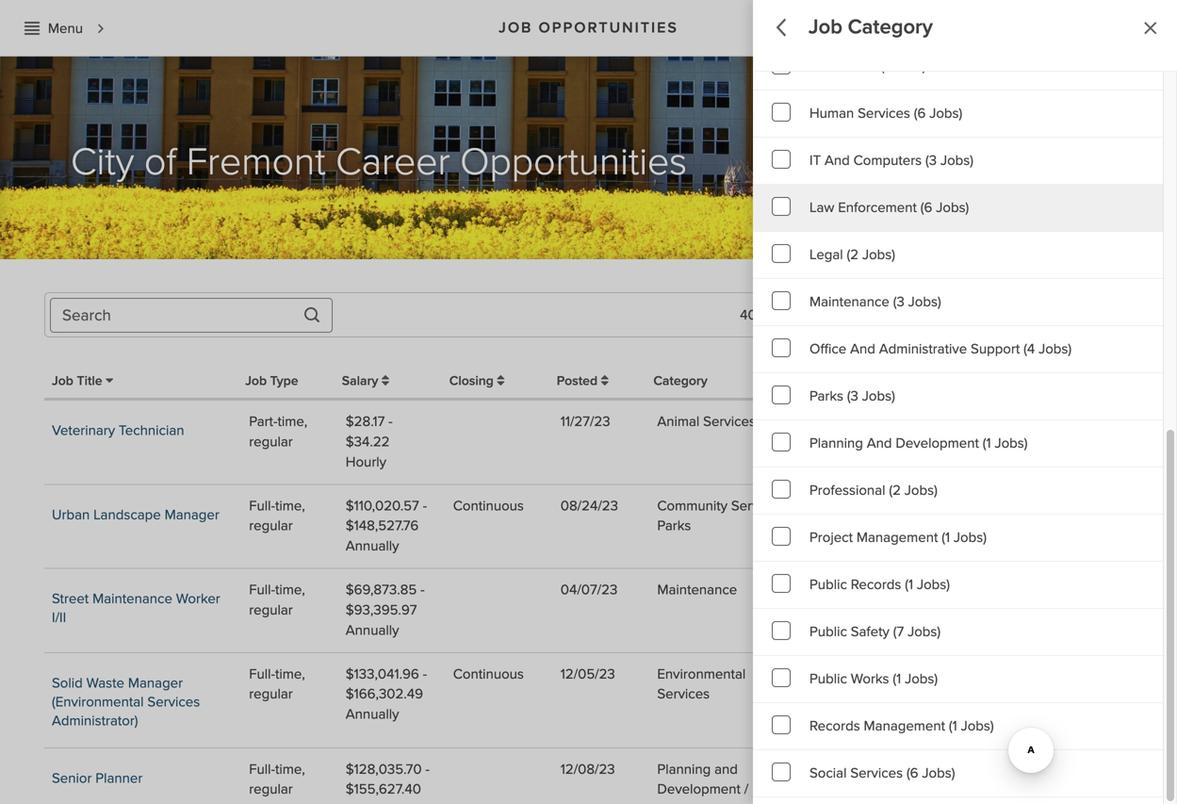 Task type: locate. For each thing, give the bounding box(es) containing it.
regular for $93,395.97
[[249, 601, 293, 619]]

it and computers (3 jobs)
[[810, 152, 974, 169]]

time, left the $128,035.70 at the bottom of page
[[275, 760, 305, 778]]

fremont, ca
[[926, 413, 1004, 430], [926, 497, 1004, 514], [926, 581, 1004, 599], [926, 665, 1004, 683], [926, 760, 1004, 778]]

development down and
[[657, 781, 741, 798]]

planning down the "police" at the bottom right of page
[[810, 435, 863, 452]]

ca left the 23pol16
[[985, 413, 1004, 430]]

continuous for $133,041.96 - $166,302.49 annually
[[453, 665, 524, 683]]

- for $110,020.57 - $148,527.76 annually
[[423, 497, 427, 514]]

(6 inside law enforcement 6 jobs checkbox
[[921, 199, 933, 216]]

jobs) inside human services 6 jobs checkbox
[[930, 105, 963, 122]]

annually for $128,035.70 - $155,627.40 annually
[[346, 801, 399, 804]]

community inside community services / parks
[[657, 497, 728, 514]]

0 horizontal spatial (2
[[847, 246, 859, 263]]

services inside environmental services
[[657, 685, 710, 703]]

found
[[790, 306, 826, 324]]

jobs) down human services 6 jobs checkbox
[[941, 152, 974, 169]]

0 horizontal spatial maintenance
[[92, 590, 172, 608]]

3 regular from the top
[[249, 601, 293, 619]]

1 horizontal spatial (2
[[889, 482, 901, 499]]

planning for planning and development / communi
[[657, 760, 711, 778]]

and
[[825, 152, 850, 169], [850, 340, 876, 358], [867, 435, 892, 452]]

project management (1 jobs)
[[810, 529, 987, 546]]

senior planner
[[52, 769, 143, 787]]

Records Management 1 Jobs checkbox
[[753, 703, 1163, 750]]

fremont, up project management 1 jobs option
[[926, 497, 981, 514]]

animal
[[657, 413, 700, 430]]

ca for 23pol16
[[985, 413, 1004, 430]]

and for administrative
[[850, 340, 876, 358]]

(6 up it and computers (3 jobs)
[[914, 105, 926, 122]]

records inside the 'public records 1 jobs' option
[[851, 576, 902, 593]]

1 vertical spatial continuous
[[453, 665, 524, 683]]

manager right landscape
[[165, 506, 219, 523]]

full-
[[249, 497, 275, 514], [249, 581, 275, 599], [249, 665, 275, 683], [249, 760, 275, 778]]

planning left and
[[657, 760, 711, 778]]

fremont,
[[926, 413, 981, 430], [926, 497, 981, 514], [926, 581, 981, 599], [926, 665, 981, 683], [926, 760, 981, 778]]

1 full- from the top
[[249, 497, 275, 514]]

2 vertical spatial and
[[867, 435, 892, 452]]

(1 inside planning and development 1 jobs option
[[983, 435, 991, 452]]

(1 down (7
[[893, 670, 901, 688]]

manager inside "solid waste manager (environmental services administrator)"
[[128, 674, 183, 692]]

0 horizontal spatial planning
[[657, 760, 711, 778]]

works
[[860, 581, 898, 599], [851, 670, 889, 688]]

- inside $69,873.85 - $93,395.97 annually
[[420, 581, 425, 599]]

(1 down public works 1 jobs checkbox
[[949, 717, 957, 735]]

0 vertical spatial (3
[[926, 152, 937, 169]]

1 vertical spatial parks
[[657, 517, 691, 535]]

3 ca from the top
[[985, 581, 1004, 599]]

maintenance down community services / parks
[[657, 581, 737, 599]]

(3
[[926, 152, 937, 169], [893, 293, 905, 311], [847, 387, 859, 405]]

community services / parks
[[657, 497, 792, 535]]

full-time, regular for $69,873.85
[[249, 581, 305, 619]]

salary link
[[342, 373, 389, 389]]

job inside application
[[809, 15, 843, 40]]

services up 'computers'
[[858, 105, 910, 122]]

works inside checkbox
[[851, 670, 889, 688]]

4 fremont, ca from the top
[[926, 665, 1004, 683]]

0 vertical spatial records
[[851, 576, 902, 593]]

(3 inside the parks 3 jobs checkbox
[[847, 387, 859, 405]]

services inside "solid waste manager (environmental services administrator)"
[[147, 693, 200, 711]]

regular for $34.22
[[249, 433, 293, 450]]

opportunities
[[539, 19, 679, 37], [460, 139, 687, 185]]

- right the $128,035.70 at the bottom of page
[[425, 760, 430, 778]]

development down the parks 3 jobs checkbox
[[896, 435, 979, 452]]

04/07/23
[[561, 581, 618, 599]]

fremont, up planning and development (1 jobs)
[[926, 413, 981, 430]]

4 annually from the top
[[346, 801, 399, 804]]

header element
[[0, 0, 1177, 56]]

job
[[809, 15, 843, 40], [499, 19, 533, 37], [52, 373, 73, 389], [245, 373, 267, 389], [1030, 373, 1051, 389]]

1 ca from the top
[[985, 413, 1004, 430]]

maintenance for maintenance (3 jobs)
[[810, 293, 890, 311]]

-
[[389, 413, 393, 430], [423, 497, 427, 514], [420, 581, 425, 599], [423, 665, 427, 683], [425, 760, 430, 778]]

and inside option
[[825, 152, 850, 169]]

job type link
[[245, 373, 298, 389]]

records up "public safety (7 jobs)"
[[851, 576, 902, 593]]

legal (2 jobs)
[[810, 246, 895, 263]]

0 vertical spatial /
[[788, 497, 792, 514]]

works down safety
[[851, 670, 889, 688]]

full- for street maintenance worker i/ii
[[249, 581, 275, 599]]

1 vertical spatial and
[[850, 340, 876, 358]]

and inside "checkbox"
[[850, 340, 876, 358]]

(environmental
[[52, 693, 144, 711]]

2 vertical spatial (3
[[847, 387, 859, 405]]

0 vertical spatial (2
[[847, 246, 859, 263]]

fremont, ca for 23cd05
[[926, 760, 1004, 778]]

fremont, ca down public safety 7 jobs option
[[926, 665, 1004, 683]]

2 ca from the top
[[985, 497, 1004, 514]]

0 horizontal spatial parks
[[657, 517, 691, 535]]

1 horizontal spatial /
[[788, 497, 792, 514]]

street maintenance worker i/ii link
[[52, 590, 220, 626]]

regular inside part-time, regular
[[249, 433, 293, 450]]

0 vertical spatial opportunities
[[539, 19, 679, 37]]

annually inside $110,020.57 - $148,527.76 annually
[[346, 537, 399, 555]]

support
[[971, 340, 1020, 358]]

community down animal
[[657, 497, 728, 514]]

(1 down professional 2 jobs option
[[942, 529, 950, 546]]

regular for $166,302.49
[[249, 685, 293, 703]]

professional
[[810, 482, 886, 499]]

environmental services
[[657, 665, 746, 703]]

fremont, down records management 1 jobs option
[[926, 760, 981, 778]]

and up department
[[850, 340, 876, 358]]

0 horizontal spatial (3
[[847, 387, 859, 405]]

and up the professional (2 jobs)
[[867, 435, 892, 452]]

(3 right 'computers'
[[926, 152, 937, 169]]

2 annually from the top
[[346, 622, 399, 639]]

(1 down the parks 3 jobs checkbox
[[983, 435, 991, 452]]

2 horizontal spatial (3
[[926, 152, 937, 169]]

1 vertical spatial records
[[810, 717, 860, 735]]

and right it
[[825, 152, 850, 169]]

(6 inside human services 6 jobs checkbox
[[914, 105, 926, 122]]

4 full- from the top
[[249, 760, 275, 778]]

1 vertical spatial community services
[[819, 665, 889, 703]]

1 vertical spatial opportunities
[[460, 139, 687, 185]]

manager right waste
[[128, 674, 183, 692]]

1 vertical spatial planning
[[657, 760, 711, 778]]

ca up public safety 7 jobs option
[[985, 581, 1004, 599]]

0 horizontal spatial sort image
[[497, 374, 505, 387]]

community services down safety
[[819, 665, 889, 703]]

community down safety
[[819, 665, 889, 683]]

2 horizontal spatial maintenance
[[810, 293, 890, 311]]

landscape
[[93, 506, 161, 523]]

development inside option
[[896, 435, 979, 452]]

management up social services (6 jobs)
[[864, 717, 945, 735]]

department
[[815, 373, 885, 389]]

time,
[[278, 413, 307, 430], [275, 497, 305, 514], [275, 581, 305, 599], [275, 665, 305, 683], [275, 760, 305, 778]]

waste
[[86, 674, 124, 692]]

sort image up 11/27/23
[[601, 374, 609, 387]]

(1 inside project management 1 jobs option
[[942, 529, 950, 546]]

and inside option
[[867, 435, 892, 452]]

1 horizontal spatial sort image
[[601, 374, 609, 387]]

development inside planning and development / communi
[[657, 781, 741, 798]]

maintenance down legal (2 jobs)
[[810, 293, 890, 311]]

job title link
[[52, 371, 113, 389]]

ca down public safety 7 jobs option
[[985, 665, 1004, 683]]

Public Safety 7 Jobs checkbox
[[753, 609, 1163, 656]]

community for environmental services
[[819, 665, 889, 683]]

annually down '$166,302.49' at the bottom of page
[[346, 706, 399, 723]]

1 vertical spatial manager
[[128, 674, 183, 692]]

category inside application
[[848, 15, 933, 40]]

1 horizontal spatial (3
[[893, 293, 905, 311]]

sort image inside posted "link"
[[601, 374, 609, 387]]

services left "professional"
[[731, 497, 784, 514]]

community down records management (1 jobs)
[[819, 760, 889, 778]]

time, left $133,041.96
[[275, 665, 305, 683]]

job for job opportunities
[[499, 19, 533, 37]]

jobs) up planning and development (1 jobs)
[[862, 387, 895, 405]]

2 regular from the top
[[249, 517, 293, 535]]

it
[[810, 152, 821, 169]]

2 sort image from the left
[[601, 374, 609, 387]]

23cd05
[[1033, 760, 1086, 778]]

category up animal
[[654, 373, 708, 389]]

time, for $28.17 - $34.22 hourly
[[278, 413, 307, 430]]

fremont, down public safety 7 jobs option
[[926, 665, 981, 683]]

time, for $133,041.96 - $166,302.49 annually
[[275, 665, 305, 683]]

planning inside planning and development / communi
[[657, 760, 711, 778]]

- right $110,020.57
[[423, 497, 427, 514]]

0 vertical spatial (6
[[914, 105, 926, 122]]

ca for 23cd05
[[985, 760, 1004, 778]]

(3 up administrative on the top right of the page
[[893, 293, 905, 311]]

fremont, up public safety 7 jobs option
[[926, 581, 981, 599]]

fire
[[810, 57, 833, 75]]

street
[[52, 590, 89, 608]]

(6
[[914, 105, 926, 122], [921, 199, 933, 216], [907, 764, 919, 782]]

development for and
[[896, 435, 979, 452]]

- for $69,873.85 - $93,395.97 annually
[[420, 581, 425, 599]]

planning
[[810, 435, 863, 452], [657, 760, 711, 778]]

fremont
[[186, 139, 326, 185]]

0 vertical spatial category
[[848, 15, 933, 40]]

(6 for law enforcement
[[921, 199, 933, 216]]

(1 inside records management 1 jobs option
[[949, 717, 957, 735]]

time, inside part-time, regular
[[278, 413, 307, 430]]

job for job title
[[52, 373, 73, 389]]

career
[[336, 139, 450, 185]]

management for records management
[[864, 717, 945, 735]]

time, left $69,873.85
[[275, 581, 305, 599]]

jobs) down records management 1 jobs option
[[922, 764, 955, 782]]

0 vertical spatial parks
[[810, 387, 844, 405]]

job category application
[[753, 0, 1177, 71]]

jobs) inside project management 1 jobs option
[[954, 529, 987, 546]]

neogov
[[1066, 223, 1137, 243]]

job inside header element
[[499, 19, 533, 37]]

time, down part-time, regular
[[275, 497, 305, 514]]

1 horizontal spatial category
[[848, 15, 933, 40]]

2 fremont, from the top
[[926, 497, 981, 514]]

(6 down records management (1 jobs)
[[907, 764, 919, 782]]

08/24/23
[[561, 497, 618, 514]]

3 full-time, regular from the top
[[249, 665, 305, 703]]

- inside '$28.17 - $34.22 hourly'
[[389, 413, 393, 430]]

opportunities inside header element
[[539, 19, 679, 37]]

annually inside $133,041.96 - $166,302.49 annually
[[346, 706, 399, 723]]

ca down records management 1 jobs option
[[985, 760, 1004, 778]]

services right (environmental
[[147, 693, 200, 711]]

job category group
[[753, 0, 1163, 797]]

jobs) right ems
[[893, 57, 926, 75]]

Maintenance 3 Jobs checkbox
[[753, 279, 1163, 326]]

sort image
[[497, 374, 505, 387], [601, 374, 609, 387]]

manager
[[165, 506, 219, 523], [128, 674, 183, 692]]

$69,873.85 - $93,395.97 annually
[[346, 581, 425, 639]]

jobs) inside office and administrative support 4 jobs "checkbox"
[[1039, 340, 1072, 358]]

Parks 3 Jobs checkbox
[[753, 373, 1163, 420]]

public safety (7 jobs)
[[810, 623, 941, 641]]

5 regular from the top
[[249, 781, 293, 798]]

annually down the $93,395.97
[[346, 622, 399, 639]]

jobs) down professional 2 jobs option
[[954, 529, 987, 546]]

1 horizontal spatial parks
[[810, 387, 844, 405]]

maintenance inside "checkbox"
[[810, 293, 890, 311]]

4 regular from the top
[[249, 685, 293, 703]]

1 vertical spatial (2
[[889, 482, 901, 499]]

city of fremont career opportunities link
[[0, 57, 1163, 259]]

enforcement
[[838, 199, 917, 216]]

0 horizontal spatial /
[[744, 781, 749, 798]]

4 full-time, regular from the top
[[249, 760, 305, 798]]

- for $133,041.96 - $166,302.49 annually
[[423, 665, 427, 683]]

sort image left posted
[[497, 374, 505, 387]]

jobs) up records management (1 jobs)
[[905, 670, 938, 688]]

jobs) down the it and computers 3 jobs option
[[936, 199, 969, 216]]

job number
[[1030, 373, 1102, 389]]

full- for senior planner
[[249, 760, 275, 778]]

1 vertical spatial (3
[[893, 293, 905, 311]]

jobs) down the parks 3 jobs checkbox
[[995, 435, 1028, 452]]

part-
[[249, 413, 278, 430]]

annually inside $128,035.70 - $155,627.40 annually
[[346, 801, 399, 804]]

job opportunities
[[499, 19, 679, 37]]

Legal 2 Jobs checkbox
[[753, 232, 1163, 279]]

- right $133,041.96
[[423, 665, 427, 683]]

services inside community services / parks
[[731, 497, 784, 514]]

Office And Administrative Support 4 Jobs checkbox
[[753, 326, 1163, 373]]

office and administrative support (4 jobs)
[[810, 340, 1072, 358]]

0 vertical spatial management
[[857, 529, 938, 546]]

jobs) inside public works 1 jobs checkbox
[[905, 670, 938, 688]]

community services up public records (1 jobs)
[[819, 497, 889, 535]]

1 annually from the top
[[346, 537, 399, 555]]

type
[[270, 373, 298, 389]]

jobs) right (4
[[1039, 340, 1072, 358]]

0 vertical spatial and
[[825, 152, 850, 169]]

4 fremont, from the top
[[926, 665, 981, 683]]

services right animal
[[703, 413, 756, 430]]

(2 right legal
[[847, 246, 859, 263]]

jobs) down the enforcement
[[862, 246, 895, 263]]

1 vertical spatial /
[[744, 781, 749, 798]]

sort down image
[[106, 371, 113, 385]]

1 vertical spatial management
[[864, 717, 945, 735]]

2 full- from the top
[[249, 581, 275, 599]]

public inside checkbox
[[810, 670, 847, 688]]

/ inside community services / parks
[[788, 497, 792, 514]]

40
[[740, 306, 757, 324]]

(2 up project management (1 jobs)
[[889, 482, 901, 499]]

0 vertical spatial planning
[[810, 435, 863, 452]]

/ left "professional"
[[788, 497, 792, 514]]

0 vertical spatial community services
[[819, 497, 889, 535]]

fremont, ca down location
[[926, 413, 1004, 430]]

job for job number
[[1030, 373, 1051, 389]]

23pol16
[[1033, 413, 1089, 430]]

job type
[[245, 373, 298, 389]]

2 vertical spatial (6
[[907, 764, 919, 782]]

jobs) inside professional 2 jobs option
[[905, 482, 938, 499]]

- inside $133,041.96 - $166,302.49 annually
[[423, 665, 427, 683]]

professional (2 jobs)
[[810, 482, 938, 499]]

1 continuous from the top
[[453, 497, 524, 514]]

1 fremont, ca from the top
[[926, 413, 1004, 430]]

works up "public safety (7 jobs)"
[[860, 581, 898, 599]]

city
[[71, 139, 134, 185]]

5 fremont, ca from the top
[[926, 760, 1004, 778]]

0 vertical spatial works
[[860, 581, 898, 599]]

Law Enforcement 6 Jobs checkbox
[[753, 185, 1163, 232]]

1 horizontal spatial maintenance
[[657, 581, 737, 599]]

annually down the $148,527.76
[[346, 537, 399, 555]]

annually down $155,627.40
[[346, 801, 399, 804]]

1 vertical spatial category
[[654, 373, 708, 389]]

- right $69,873.85
[[420, 581, 425, 599]]

posted
[[557, 373, 601, 389]]

community inside community development
[[819, 760, 889, 778]]

0 vertical spatial manager
[[165, 506, 219, 523]]

jobs) inside social services 6 jobs option
[[922, 764, 955, 782]]

time, down type
[[278, 413, 307, 430]]

0 vertical spatial continuous
[[453, 497, 524, 514]]

continuous
[[453, 497, 524, 514], [453, 665, 524, 683]]

fremont, ca up public safety 7 jobs option
[[926, 581, 1004, 599]]

veterinary technician
[[52, 422, 184, 439]]

- inside $128,035.70 - $155,627.40 annually
[[425, 760, 430, 778]]

works for public works (1 jobs)
[[851, 670, 889, 688]]

maintenance right street
[[92, 590, 172, 608]]

(7
[[893, 623, 904, 641]]

jobs) down project management 1 jobs option
[[917, 576, 950, 593]]

sort image inside closing link
[[497, 374, 505, 387]]

/ left social
[[744, 781, 749, 798]]

(3 inside maintenance 3 jobs "checkbox"
[[893, 293, 905, 311]]

(6 right the enforcement
[[921, 199, 933, 216]]

(1 right ems
[[881, 57, 889, 75]]

jobs) down public works 1 jobs checkbox
[[961, 717, 994, 735]]

urban landscape manager
[[52, 506, 219, 523]]

2 continuous from the top
[[453, 665, 524, 683]]

- inside $110,020.57 - $148,527.76 annually
[[423, 497, 427, 514]]

1 sort image from the left
[[497, 374, 505, 387]]

(1 for public records (1 jobs)
[[905, 576, 913, 593]]

$110,020.57
[[346, 497, 419, 514]]

annually inside $69,873.85 - $93,395.97 annually
[[346, 622, 399, 639]]

jobs) down 'fire & ems 1 jobs' checkbox
[[930, 105, 963, 122]]

jobs) up administrative on the top right of the page
[[908, 293, 941, 311]]

1 horizontal spatial planning
[[810, 435, 863, 452]]

community up project
[[819, 497, 889, 514]]

ca
[[985, 413, 1004, 430], [985, 497, 1004, 514], [985, 581, 1004, 599], [985, 665, 1004, 683], [985, 760, 1004, 778]]

- right $28.17
[[389, 413, 393, 430]]

(3 for parks (3 jobs)
[[847, 387, 859, 405]]

community for community services / parks
[[819, 497, 889, 514]]

ca up project management 1 jobs option
[[985, 497, 1004, 514]]

and for development
[[867, 435, 892, 452]]

fremont, ca down records management 1 jobs option
[[926, 760, 1004, 778]]

(6 for social services
[[907, 764, 919, 782]]

maintenance inside street maintenance worker i/ii
[[92, 590, 172, 608]]

1 vertical spatial (6
[[921, 199, 933, 216]]

2 full-time, regular from the top
[[249, 581, 305, 619]]

0 horizontal spatial category
[[654, 373, 708, 389]]

closing
[[449, 373, 497, 389]]

(2 inside professional 2 jobs option
[[889, 482, 901, 499]]

(1 down project management (1 jobs)
[[905, 576, 913, 593]]

2 fremont, ca from the top
[[926, 497, 1004, 514]]

full-time, regular for $128,035.70
[[249, 760, 305, 798]]

1 vertical spatial works
[[851, 670, 889, 688]]

menu
[[48, 20, 83, 37]]

3 annually from the top
[[346, 706, 399, 723]]

1 full-time, regular from the top
[[249, 497, 305, 535]]

(6 inside social services 6 jobs option
[[907, 764, 919, 782]]

senior
[[52, 769, 92, 787]]

5 ca from the top
[[985, 760, 1004, 778]]

category up fire & ems (1 jobs)
[[848, 15, 933, 40]]

(1 inside the 'public records 1 jobs' option
[[905, 576, 913, 593]]

2 community services from the top
[[819, 665, 889, 703]]

jobs) right (7
[[908, 623, 941, 641]]

1 fremont, from the top
[[926, 413, 981, 430]]

time, for $69,873.85 - $93,395.97 annually
[[275, 581, 305, 599]]

(1 for project management (1 jobs)
[[942, 529, 950, 546]]

Professional 2 Jobs checkbox
[[753, 468, 1163, 515]]

services down environmental
[[657, 685, 710, 703]]

(3 up the "police" at the bottom right of page
[[847, 387, 859, 405]]

jobs) inside 'fire & ems 1 jobs' checkbox
[[893, 57, 926, 75]]

regular
[[249, 433, 293, 450], [249, 517, 293, 535], [249, 601, 293, 619], [249, 685, 293, 703], [249, 781, 293, 798]]

jobs)
[[893, 57, 926, 75], [930, 105, 963, 122], [941, 152, 974, 169], [936, 199, 969, 216], [862, 246, 895, 263], [908, 293, 941, 311], [1039, 340, 1072, 358], [862, 387, 895, 405], [995, 435, 1028, 452], [905, 482, 938, 499], [954, 529, 987, 546], [917, 576, 950, 593], [908, 623, 941, 641], [905, 670, 938, 688], [961, 717, 994, 735], [922, 764, 955, 782]]

(1 inside public works 1 jobs checkbox
[[893, 670, 901, 688]]

services inside social services 6 jobs option
[[851, 764, 903, 782]]

services right social
[[851, 764, 903, 782]]

closing link
[[449, 373, 505, 389]]

urban landscape manager link
[[52, 506, 219, 523]]

services up records management (1 jobs)
[[819, 685, 871, 703]]

parks
[[810, 387, 844, 405], [657, 517, 691, 535]]

fremont, ca up project management 1 jobs option
[[926, 497, 1004, 514]]

jobs) down planning and development (1 jobs)
[[905, 482, 938, 499]]

3 full- from the top
[[249, 665, 275, 683]]

1 regular from the top
[[249, 433, 293, 450]]

5 fremont, from the top
[[926, 760, 981, 778]]

solid waste manager (environmental services administrator)
[[52, 674, 200, 729]]

(2 inside the legal 2 jobs "option"
[[847, 246, 859, 263]]

environmental
[[657, 665, 746, 683]]

Planning And Development 1 Jobs checkbox
[[753, 420, 1163, 468]]

$34.22
[[346, 433, 390, 450]]

$133,041.96 - $166,302.49 annually
[[346, 665, 427, 723]]

management up public records (1 jobs)
[[857, 529, 938, 546]]

annually
[[346, 537, 399, 555], [346, 622, 399, 639], [346, 706, 399, 723], [346, 801, 399, 804]]

planning inside option
[[810, 435, 863, 452]]

public works (1 jobs)
[[810, 670, 938, 688]]

1 community services from the top
[[819, 497, 889, 535]]

ca for 23cs04
[[985, 497, 1004, 514]]

records up social
[[810, 717, 860, 735]]

solid
[[52, 674, 83, 692]]



Task type: vqa. For each thing, say whether or not it's contained in the screenshot.


Task type: describe. For each thing, give the bounding box(es) containing it.
community services for environmental services
[[819, 665, 889, 703]]

manager for waste
[[128, 674, 183, 692]]

IT And Computers 3 Jobs checkbox
[[753, 138, 1163, 185]]

regular for $155,627.40
[[249, 781, 293, 798]]

Human Services 6 Jobs checkbox
[[753, 90, 1163, 138]]

jobs) inside law enforcement 6 jobs checkbox
[[936, 199, 969, 216]]

/ inside planning and development / communi
[[744, 781, 749, 798]]

parks inside community services / parks
[[657, 517, 691, 535]]

$155,627.40
[[346, 781, 421, 798]]

planning and development (1 jobs)
[[810, 435, 1028, 452]]

$166,302.49
[[346, 685, 423, 703]]

planner
[[95, 769, 143, 787]]

and
[[715, 760, 738, 778]]

safety
[[851, 623, 890, 641]]

sign
[[1111, 22, 1138, 40]]

project
[[810, 529, 853, 546]]

administrator)
[[52, 712, 138, 729]]

jobs
[[760, 306, 786, 324]]

annually for $133,041.96 - $166,302.49 annually
[[346, 706, 399, 723]]

menu link
[[14, 11, 114, 46]]

®
[[1138, 223, 1148, 245]]

parks (3 jobs)
[[810, 387, 895, 405]]

11/27/23
[[561, 413, 610, 430]]

$128,035.70 - $155,627.40 annually
[[346, 760, 430, 804]]

worker
[[176, 590, 220, 608]]

sign in button
[[1069, 6, 1163, 50]]

title
[[77, 373, 102, 389]]

$110,020.57 - $148,527.76 annually
[[346, 497, 427, 555]]

sort image
[[382, 374, 389, 387]]

&
[[837, 57, 846, 75]]

fremont, ca for 23pol16
[[926, 413, 1004, 430]]

social
[[810, 764, 847, 782]]

(1 for public works (1 jobs)
[[893, 670, 901, 688]]

12/08/23
[[561, 760, 615, 778]]

public for public records (1 jobs)
[[810, 576, 847, 593]]

planning for planning and development (1 jobs)
[[810, 435, 863, 452]]

- for $128,035.70 - $155,627.40 annually
[[425, 760, 430, 778]]

(6 for human services
[[914, 105, 926, 122]]

administrative
[[879, 340, 967, 358]]

maintenance for maintenance
[[657, 581, 737, 599]]

$28.17 - $34.22 hourly
[[346, 413, 393, 471]]

parks inside checkbox
[[810, 387, 844, 405]]

$148,527.76
[[346, 517, 419, 535]]

full-time, regular for $133,041.96
[[249, 665, 305, 703]]

location
[[922, 373, 972, 389]]

(2 for professional
[[889, 482, 901, 499]]

works for public works
[[860, 581, 898, 599]]

(1 inside 'fire & ems 1 jobs' checkbox
[[881, 57, 889, 75]]

legal
[[810, 246, 843, 263]]

sort image for closing
[[497, 374, 505, 387]]

Public Records 1 Jobs checkbox
[[753, 562, 1163, 609]]

job for job type
[[245, 373, 267, 389]]

3 fremont, ca from the top
[[926, 581, 1004, 599]]

annually for $110,020.57 - $148,527.76 annually
[[346, 537, 399, 555]]

number
[[1055, 373, 1102, 389]]

job for job category
[[809, 15, 843, 40]]

annually for $69,873.85 - $93,395.97 annually
[[346, 622, 399, 639]]

maintenance (3 jobs)
[[810, 293, 941, 311]]

continuous for $110,020.57 - $148,527.76 annually
[[453, 497, 524, 514]]

public records (1 jobs)
[[810, 576, 950, 593]]

services down "professional"
[[819, 517, 871, 535]]

fremont, for 23cs04
[[926, 497, 981, 514]]

manager for landscape
[[165, 506, 219, 523]]

office
[[810, 340, 847, 358]]

part-time, regular
[[249, 413, 307, 450]]

Project Management 1 Jobs checkbox
[[753, 515, 1163, 562]]

jobs) inside records management 1 jobs option
[[961, 717, 994, 735]]

sort image for posted
[[601, 374, 609, 387]]

police
[[819, 413, 856, 430]]

public for public works
[[819, 581, 856, 599]]

and for computers
[[825, 152, 850, 169]]

job title
[[52, 373, 106, 389]]

fremont, for 23cd05
[[926, 760, 981, 778]]

full- for urban landscape manager
[[249, 497, 275, 514]]

Social Services 6 Jobs checkbox
[[753, 750, 1163, 797]]

xs image
[[25, 21, 40, 36]]

(3 inside the it and computers 3 jobs option
[[926, 152, 937, 169]]

(3 for maintenance (3 jobs)
[[893, 293, 905, 311]]

services inside human services 6 jobs checkbox
[[858, 105, 910, 122]]

community development
[[819, 760, 902, 798]]

development for and
[[657, 781, 741, 798]]

fremont, ca for 23cs04
[[926, 497, 1004, 514]]

ems
[[850, 57, 877, 75]]

jobs) inside the 'public records 1 jobs' option
[[917, 576, 950, 593]]

3 fremont, from the top
[[926, 581, 981, 599]]

jobs) inside maintenance 3 jobs "checkbox"
[[908, 293, 941, 311]]

time, for $110,020.57 - $148,527.76 annually
[[275, 497, 305, 514]]

public for public works (1 jobs)
[[810, 670, 847, 688]]

12/05/23
[[561, 665, 615, 683]]

street maintenance worker i/ii
[[52, 590, 220, 626]]

jobs) inside planning and development 1 jobs option
[[995, 435, 1028, 452]]

full- for solid waste manager (environmental services administrator)
[[249, 665, 275, 683]]

public for public safety (7 jobs)
[[810, 623, 847, 641]]

$69,873.85
[[346, 581, 417, 599]]

- for $28.17 - $34.22 hourly
[[389, 413, 393, 430]]

$93,395.97
[[346, 601, 417, 619]]

chevron right image
[[92, 21, 109, 38]]

Public Works 1 Jobs checkbox
[[753, 656, 1163, 703]]

40 jobs found
[[740, 306, 826, 324]]

$28.17
[[346, 413, 385, 430]]

(2 for legal
[[847, 246, 859, 263]]

$133,041.96
[[346, 665, 419, 683]]

city of fremont career opportunities
[[71, 139, 687, 185]]

law
[[810, 199, 835, 216]]

jobs) inside the legal 2 jobs "option"
[[862, 246, 895, 263]]

fire & ems (1 jobs)
[[810, 57, 926, 75]]

of
[[144, 139, 176, 185]]

senior planner link
[[52, 769, 143, 787]]

23cs04
[[1033, 497, 1084, 514]]

records inside records management 1 jobs option
[[810, 717, 860, 735]]

jobs) inside public safety 7 jobs option
[[908, 623, 941, 641]]

$128,035.70
[[346, 760, 422, 778]]

full-time, regular for $110,020.57
[[249, 497, 305, 535]]

Fire & EMS 1 Jobs checkbox
[[753, 43, 1163, 90]]

regular for $148,527.76
[[249, 517, 293, 535]]

planning and development / communi
[[657, 760, 749, 804]]

(1 for records management (1 jobs)
[[949, 717, 957, 735]]

human services (6 jobs)
[[810, 105, 963, 122]]

solid waste manager (environmental services administrator) link
[[52, 674, 200, 729]]

community for planning and development / communi
[[819, 760, 889, 778]]

management for project management
[[857, 529, 938, 546]]

jobs) inside the it and computers 3 jobs option
[[941, 152, 974, 169]]

i/ii
[[52, 609, 66, 626]]

veterinary
[[52, 422, 115, 439]]

fremont, for 23pol16
[[926, 413, 981, 430]]

job category
[[809, 15, 933, 40]]

jobs) inside the parks 3 jobs checkbox
[[862, 387, 895, 405]]

human
[[810, 105, 854, 122]]

4 ca from the top
[[985, 665, 1004, 683]]

development down records management (1 jobs)
[[819, 781, 902, 798]]

community services for community services / parks
[[819, 497, 889, 535]]

time, for $128,035.70 - $155,627.40 annually
[[275, 760, 305, 778]]

records management (1 jobs)
[[810, 717, 994, 735]]

hourly
[[346, 453, 386, 471]]

animal services
[[657, 413, 756, 430]]



